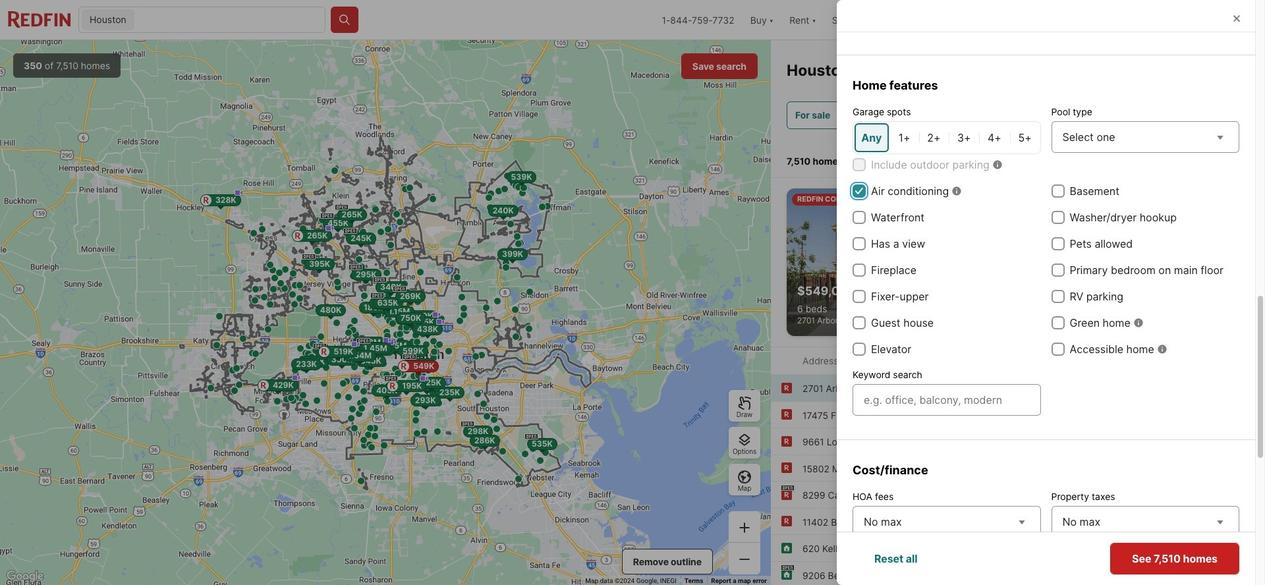 Task type: vqa. For each thing, say whether or not it's contained in the screenshot.
Map REGION
yes



Task type: locate. For each thing, give the bounding box(es) containing it.
None checkbox
[[853, 19, 866, 32], [853, 158, 866, 171], [853, 185, 866, 198], [853, 211, 866, 224], [1052, 211, 1065, 224], [1052, 237, 1065, 250], [853, 264, 866, 277], [1052, 264, 1065, 277], [853, 290, 866, 303], [853, 316, 866, 330], [853, 343, 866, 356], [1052, 343, 1065, 356], [853, 19, 866, 32], [853, 158, 866, 171], [853, 185, 866, 198], [853, 211, 866, 224], [1052, 211, 1065, 224], [1052, 237, 1065, 250], [853, 264, 866, 277], [1052, 264, 1065, 277], [853, 290, 866, 303], [853, 316, 866, 330], [853, 343, 866, 356], [1052, 343, 1065, 356]]

None checkbox
[[1052, 185, 1065, 198], [853, 237, 866, 250], [1052, 290, 1065, 303], [1052, 316, 1065, 330], [1052, 185, 1065, 198], [853, 237, 866, 250], [1052, 290, 1065, 303], [1052, 316, 1065, 330]]

tab list
[[1123, 140, 1250, 177]]

1 cell from the left
[[855, 123, 889, 152]]

toggle search results table view tab
[[1191, 142, 1237, 175]]

2 cell from the left
[[892, 123, 918, 152]]

cell
[[855, 123, 889, 152], [892, 123, 918, 152], [921, 123, 948, 152], [951, 123, 978, 152], [981, 123, 1009, 152], [1012, 123, 1039, 152]]

dialog
[[837, 0, 1266, 585]]

None search field
[[137, 7, 325, 34]]

3 cell from the left
[[921, 123, 948, 152]]



Task type: describe. For each thing, give the bounding box(es) containing it.
e.g. office, balcony, modern text field
[[864, 392, 1030, 408]]

map region
[[0, 40, 771, 585]]

6 cell from the left
[[1012, 123, 1039, 152]]

google image
[[3, 568, 47, 585]]

submit search image
[[338, 13, 351, 26]]

toggle search results photos view tab
[[1137, 142, 1188, 175]]

4 cell from the left
[[951, 123, 978, 152]]

5 cell from the left
[[981, 123, 1009, 152]]

select a min and max value element
[[853, 565, 1041, 585]]

number of garage spots row
[[853, 121, 1041, 154]]



